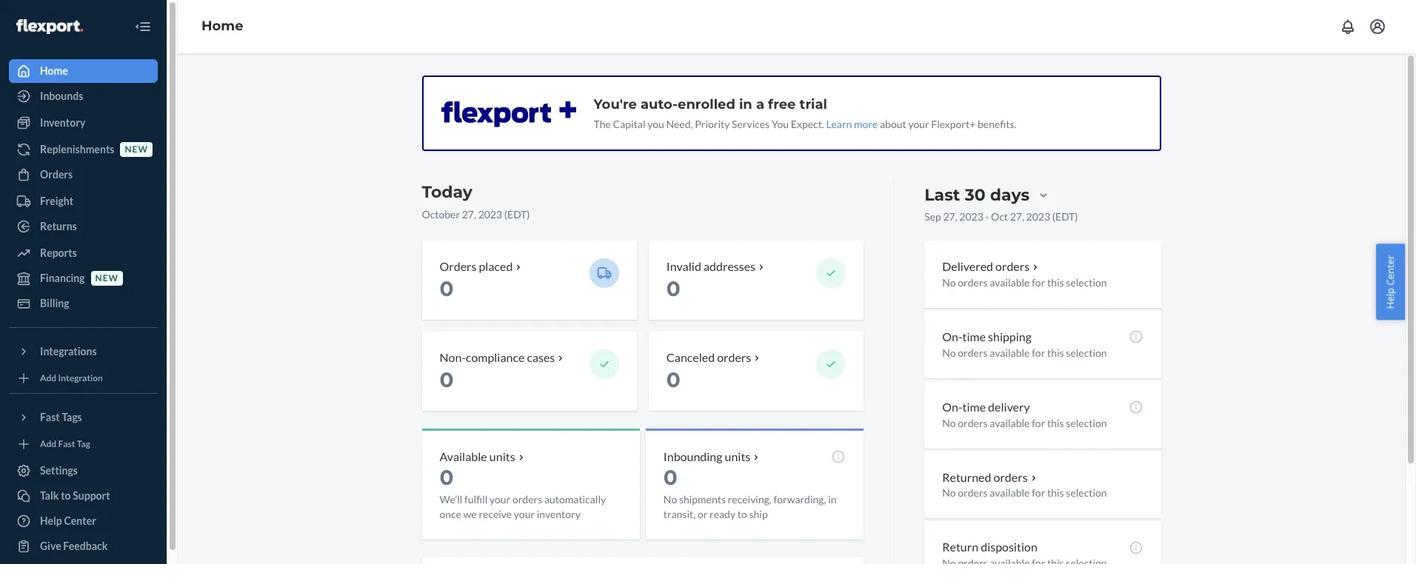 Task type: vqa. For each thing, say whether or not it's contained in the screenshot.
the Tag
yes



Task type: describe. For each thing, give the bounding box(es) containing it.
1 no orders available for this selection from the top
[[943, 276, 1107, 289]]

0 inside 0 we'll fulfill your orders automatically once we receive your inventory
[[440, 465, 454, 490]]

services
[[732, 118, 770, 130]]

orders right canceled
[[717, 350, 751, 364]]

more
[[854, 118, 878, 130]]

no down on-time delivery on the right
[[943, 417, 956, 429]]

invalid addresses
[[667, 259, 756, 273]]

expect.
[[791, 118, 824, 130]]

replenishments
[[40, 143, 114, 156]]

integration
[[58, 373, 103, 384]]

transit,
[[664, 508, 696, 520]]

ship
[[749, 508, 768, 520]]

on- for on-time delivery
[[943, 400, 963, 414]]

invalid
[[667, 259, 702, 273]]

sep 27, 2023 - oct 27, 2023 ( edt )
[[925, 210, 1078, 223]]

1 this from the top
[[1048, 276, 1064, 289]]

0 horizontal spatial home
[[40, 64, 68, 77]]

add fast tag link
[[9, 436, 158, 453]]

canceled orders
[[667, 350, 751, 364]]

orders down on-time delivery on the right
[[958, 417, 988, 429]]

inbounding units
[[664, 449, 751, 464]]

in inside you're auto-enrolled in a free trial the capital you need, priority services you expect. learn more about your flexport+ benefits.
[[739, 96, 753, 113]]

shipping
[[988, 330, 1032, 344]]

add integration
[[40, 373, 103, 384]]

) inside the "today october 27, 2023 ( edt )"
[[527, 208, 530, 221]]

1 horizontal spatial edt
[[1056, 210, 1075, 223]]

new for financing
[[95, 273, 119, 284]]

fast tags
[[40, 411, 82, 424]]

receive
[[479, 508, 512, 520]]

no inside 0 no shipments receiving, forwarding, in transit, or ready to ship
[[664, 493, 677, 506]]

delivered orders button
[[943, 259, 1042, 275]]

4 available from the top
[[990, 487, 1030, 500]]

orders right returned
[[994, 470, 1028, 484]]

need,
[[666, 118, 693, 130]]

compliance
[[466, 350, 525, 364]]

last 30 days
[[925, 185, 1030, 205]]

1 horizontal spatial )
[[1075, 210, 1078, 223]]

add for add integration
[[40, 373, 56, 384]]

inventory link
[[9, 111, 158, 135]]

give feedback button
[[9, 535, 158, 559]]

or
[[698, 508, 708, 520]]

add fast tag
[[40, 439, 90, 450]]

orders placed
[[440, 259, 513, 273]]

0 horizontal spatial help center
[[40, 515, 96, 528]]

27, inside the "today october 27, 2023 ( edt )"
[[462, 208, 476, 221]]

last
[[925, 185, 960, 205]]

2 available from the top
[[990, 346, 1030, 359]]

no down delivered
[[943, 276, 956, 289]]

returned
[[943, 470, 992, 484]]

fulfill
[[465, 493, 488, 506]]

you're
[[594, 96, 637, 113]]

ready
[[710, 508, 736, 520]]

no down on-time shipping
[[943, 346, 956, 359]]

close navigation image
[[134, 18, 152, 36]]

3 this from the top
[[1048, 417, 1064, 429]]

4 selection from the top
[[1066, 487, 1107, 500]]

today october 27, 2023 ( edt )
[[422, 182, 530, 221]]

returned orders
[[943, 470, 1028, 484]]

priority
[[695, 118, 730, 130]]

once
[[440, 508, 462, 520]]

talk
[[40, 490, 59, 502]]

return
[[943, 540, 979, 554]]

free
[[768, 96, 796, 113]]

days
[[990, 185, 1030, 205]]

orders inside 0 we'll fulfill your orders automatically once we receive your inventory
[[513, 493, 542, 506]]

october
[[422, 208, 460, 221]]

sep
[[925, 210, 941, 223]]

1 available from the top
[[990, 276, 1030, 289]]

open notifications image
[[1339, 18, 1357, 36]]

1 horizontal spatial 27,
[[943, 210, 958, 223]]

to inside button
[[61, 490, 71, 502]]

orders right delivered
[[996, 259, 1030, 273]]

tags
[[62, 411, 82, 424]]

( inside the "today october 27, 2023 ( edt )"
[[504, 208, 508, 221]]

add integration link
[[9, 370, 158, 387]]

learn
[[826, 118, 852, 130]]

settings link
[[9, 459, 158, 483]]

0 for canceled
[[667, 367, 681, 392]]

automatically
[[544, 493, 606, 506]]

enrolled
[[678, 96, 736, 113]]

3 for from the top
[[1032, 417, 1046, 429]]

you
[[772, 118, 789, 130]]

1 selection from the top
[[1066, 276, 1107, 289]]

help inside button
[[1384, 288, 1398, 309]]

in inside 0 no shipments receiving, forwarding, in transit, or ready to ship
[[828, 493, 837, 506]]

reports link
[[9, 242, 158, 265]]

time for shipping
[[963, 330, 986, 344]]

flexport+
[[932, 118, 976, 130]]

1 for from the top
[[1032, 276, 1046, 289]]

2 selection from the top
[[1066, 346, 1107, 359]]

disposition
[[981, 540, 1038, 554]]

cases
[[527, 350, 555, 364]]

0 horizontal spatial your
[[490, 493, 511, 506]]

billing
[[40, 297, 69, 310]]

time for delivery
[[963, 400, 986, 414]]

placed
[[479, 259, 513, 273]]

return disposition
[[943, 540, 1038, 554]]

0 for orders
[[440, 276, 454, 301]]

the
[[594, 118, 611, 130]]

30
[[965, 185, 986, 205]]

freight link
[[9, 190, 158, 213]]

receiving,
[[728, 493, 772, 506]]

add for add fast tag
[[40, 439, 56, 450]]

returns
[[40, 220, 77, 233]]

shipments
[[679, 493, 726, 506]]

3 available from the top
[[990, 417, 1030, 429]]

your inside you're auto-enrolled in a free trial the capital you need, priority services you expect. learn more about your flexport+ benefits.
[[909, 118, 930, 130]]

help center link
[[9, 510, 158, 533]]

available units
[[440, 449, 515, 464]]

returns link
[[9, 215, 158, 239]]

capital
[[613, 118, 646, 130]]

0 vertical spatial home
[[202, 18, 243, 34]]

orders link
[[9, 163, 158, 187]]

on-time shipping
[[943, 330, 1032, 344]]



Task type: locate. For each thing, give the bounding box(es) containing it.
add left integration
[[40, 373, 56, 384]]

orders down returned
[[958, 487, 988, 500]]

2 vertical spatial your
[[514, 508, 535, 520]]

orders up inventory
[[513, 493, 542, 506]]

your right about
[[909, 118, 930, 130]]

0 vertical spatial time
[[963, 330, 986, 344]]

0 down orders placed
[[440, 276, 454, 301]]

orders down on-time shipping
[[958, 346, 988, 359]]

)
[[527, 208, 530, 221], [1075, 210, 1078, 223]]

4 this from the top
[[1048, 487, 1064, 500]]

talk to support button
[[9, 485, 158, 508]]

support
[[73, 490, 110, 502]]

no orders available for this selection down the delivery
[[943, 417, 1107, 429]]

a
[[756, 96, 765, 113]]

1 horizontal spatial new
[[125, 144, 148, 155]]

in right forwarding, at the right
[[828, 493, 837, 506]]

your right "receive"
[[514, 508, 535, 520]]

1 horizontal spatial help center
[[1384, 255, 1398, 309]]

on- left shipping
[[943, 330, 963, 344]]

oct
[[991, 210, 1008, 223]]

0 vertical spatial fast
[[40, 411, 60, 424]]

27,
[[462, 208, 476, 221], [943, 210, 958, 223], [1010, 210, 1025, 223]]

1 vertical spatial help
[[40, 515, 62, 528]]

1 vertical spatial home link
[[9, 59, 158, 83]]

0 down inbounding
[[664, 465, 678, 490]]

0 vertical spatial help
[[1384, 288, 1398, 309]]

1 horizontal spatial units
[[725, 449, 751, 464]]

1 vertical spatial add
[[40, 439, 56, 450]]

help center inside button
[[1384, 255, 1398, 309]]

units for inbounding units
[[725, 449, 751, 464]]

billing link
[[9, 292, 158, 316]]

2 for from the top
[[1032, 346, 1046, 359]]

flexport logo image
[[16, 19, 83, 34]]

3 selection from the top
[[1066, 417, 1107, 429]]

0 vertical spatial orders
[[40, 168, 73, 181]]

2 time from the top
[[963, 400, 986, 414]]

feedback
[[63, 540, 108, 553]]

2 add from the top
[[40, 439, 56, 450]]

0 up we'll
[[440, 465, 454, 490]]

auto-
[[641, 96, 678, 113]]

0 vertical spatial home link
[[202, 18, 243, 34]]

0 horizontal spatial 27,
[[462, 208, 476, 221]]

0 horizontal spatial 2023
[[478, 208, 502, 221]]

inventory
[[40, 116, 85, 129]]

fast left the tag
[[58, 439, 75, 450]]

2023 left -
[[960, 210, 984, 223]]

in left a
[[739, 96, 753, 113]]

orders left 'placed'
[[440, 259, 477, 273]]

1 add from the top
[[40, 373, 56, 384]]

2 on- from the top
[[943, 400, 963, 414]]

0 horizontal spatial orders
[[40, 168, 73, 181]]

orders down delivered
[[958, 276, 988, 289]]

0 vertical spatial in
[[739, 96, 753, 113]]

units right available
[[490, 449, 515, 464]]

available
[[440, 449, 487, 464]]

27, right october
[[462, 208, 476, 221]]

inventory
[[537, 508, 581, 520]]

0 horizontal spatial units
[[490, 449, 515, 464]]

2 horizontal spatial 2023
[[1027, 210, 1051, 223]]

4 for from the top
[[1032, 487, 1046, 500]]

you
[[648, 118, 664, 130]]

0 horizontal spatial in
[[739, 96, 753, 113]]

non-compliance cases
[[440, 350, 555, 364]]

delivered
[[943, 259, 994, 273]]

1 units from the left
[[490, 449, 515, 464]]

reports
[[40, 247, 77, 259]]

settings
[[40, 465, 78, 477]]

units
[[490, 449, 515, 464], [725, 449, 751, 464]]

0 horizontal spatial center
[[64, 515, 96, 528]]

( up 'placed'
[[504, 208, 508, 221]]

we
[[464, 508, 477, 520]]

0 vertical spatial center
[[1384, 255, 1398, 286]]

1 horizontal spatial to
[[738, 508, 747, 520]]

add up "settings"
[[40, 439, 56, 450]]

delivered orders
[[943, 259, 1030, 273]]

0 vertical spatial new
[[125, 144, 148, 155]]

edt right oct
[[1056, 210, 1075, 223]]

2 horizontal spatial 27,
[[1010, 210, 1025, 223]]

0 vertical spatial help center
[[1384, 255, 1398, 309]]

orders for orders placed
[[440, 259, 477, 273]]

trial
[[800, 96, 828, 113]]

0 horizontal spatial )
[[527, 208, 530, 221]]

edt inside the "today october 27, 2023 ( edt )"
[[508, 208, 527, 221]]

fast left tags
[[40, 411, 60, 424]]

1 on- from the top
[[943, 330, 963, 344]]

1 vertical spatial home
[[40, 64, 68, 77]]

( right oct
[[1053, 210, 1056, 223]]

available down 'returned orders' button
[[990, 487, 1030, 500]]

addresses
[[704, 259, 756, 273]]

fast tags button
[[9, 406, 158, 430]]

units for available units
[[490, 449, 515, 464]]

0 horizontal spatial (
[[504, 208, 508, 221]]

to left "ship"
[[738, 508, 747, 520]]

3 no orders available for this selection from the top
[[943, 417, 1107, 429]]

learn more link
[[826, 118, 878, 130]]

time
[[963, 330, 986, 344], [963, 400, 986, 414]]

1 horizontal spatial center
[[1384, 255, 1398, 286]]

1 vertical spatial help center
[[40, 515, 96, 528]]

1 vertical spatial center
[[64, 515, 96, 528]]

inbounding
[[664, 449, 723, 464]]

0 horizontal spatial home link
[[9, 59, 158, 83]]

0 down 'invalid'
[[667, 276, 681, 301]]

to
[[61, 490, 71, 502], [738, 508, 747, 520]]

0 vertical spatial your
[[909, 118, 930, 130]]

0 vertical spatial to
[[61, 490, 71, 502]]

orders inside orders link
[[40, 168, 73, 181]]

0 horizontal spatial help
[[40, 515, 62, 528]]

2 units from the left
[[725, 449, 751, 464]]

fast inside dropdown button
[[40, 411, 60, 424]]

available down shipping
[[990, 346, 1030, 359]]

on- for on-time shipping
[[943, 330, 963, 344]]

we'll
[[440, 493, 463, 506]]

fast
[[40, 411, 60, 424], [58, 439, 75, 450]]

0 for non-
[[440, 367, 454, 392]]

available down the delivery
[[990, 417, 1030, 429]]

your up "receive"
[[490, 493, 511, 506]]

no down returned
[[943, 487, 956, 500]]

today
[[422, 182, 473, 202]]

about
[[880, 118, 907, 130]]

center
[[1384, 255, 1398, 286], [64, 515, 96, 528]]

orders for orders
[[40, 168, 73, 181]]

center inside button
[[1384, 255, 1398, 286]]

1 horizontal spatial 2023
[[960, 210, 984, 223]]

0 we'll fulfill your orders automatically once we receive your inventory
[[440, 465, 606, 520]]

4 no orders available for this selection from the top
[[943, 487, 1107, 500]]

27, right sep
[[943, 210, 958, 223]]

freight
[[40, 195, 73, 207]]

1 vertical spatial your
[[490, 493, 511, 506]]

0 horizontal spatial to
[[61, 490, 71, 502]]

on-
[[943, 330, 963, 344], [943, 400, 963, 414]]

no orders available for this selection down delivered orders button
[[943, 276, 1107, 289]]

on- left the delivery
[[943, 400, 963, 414]]

integrations button
[[9, 340, 158, 364]]

2 horizontal spatial your
[[909, 118, 930, 130]]

no
[[943, 276, 956, 289], [943, 346, 956, 359], [943, 417, 956, 429], [943, 487, 956, 500], [664, 493, 677, 506]]

0 vertical spatial add
[[40, 373, 56, 384]]

new for replenishments
[[125, 144, 148, 155]]

on-time delivery
[[943, 400, 1030, 414]]

0 down the non-
[[440, 367, 454, 392]]

2023 right october
[[478, 208, 502, 221]]

edt
[[508, 208, 527, 221], [1056, 210, 1075, 223]]

help
[[1384, 288, 1398, 309], [40, 515, 62, 528]]

time left the delivery
[[963, 400, 986, 414]]

1 vertical spatial to
[[738, 508, 747, 520]]

to right talk
[[61, 490, 71, 502]]

for
[[1032, 276, 1046, 289], [1032, 346, 1046, 359], [1032, 417, 1046, 429], [1032, 487, 1046, 500]]

1 horizontal spatial home
[[202, 18, 243, 34]]

0 vertical spatial on-
[[943, 330, 963, 344]]

2 no orders available for this selection from the top
[[943, 346, 1107, 359]]

1 horizontal spatial orders
[[440, 259, 477, 273]]

inbounds link
[[9, 84, 158, 108]]

1 horizontal spatial home link
[[202, 18, 243, 34]]

edt up 'placed'
[[508, 208, 527, 221]]

2023 down the days
[[1027, 210, 1051, 223]]

1 vertical spatial new
[[95, 273, 119, 284]]

integrations
[[40, 345, 97, 358]]

returned orders button
[[943, 469, 1040, 486]]

0
[[440, 276, 454, 301], [667, 276, 681, 301], [440, 367, 454, 392], [667, 367, 681, 392], [440, 465, 454, 490], [664, 465, 678, 490]]

no orders available for this selection
[[943, 276, 1107, 289], [943, 346, 1107, 359], [943, 417, 1107, 429], [943, 487, 1107, 500]]

0 horizontal spatial new
[[95, 273, 119, 284]]

time left shipping
[[963, 330, 986, 344]]

home link
[[202, 18, 243, 34], [9, 59, 158, 83]]

27, right oct
[[1010, 210, 1025, 223]]

give
[[40, 540, 61, 553]]

1 vertical spatial in
[[828, 493, 837, 506]]

non-
[[440, 350, 466, 364]]

1 vertical spatial orders
[[440, 259, 477, 273]]

new up orders link
[[125, 144, 148, 155]]

financing
[[40, 272, 85, 284]]

orders up freight
[[40, 168, 73, 181]]

-
[[986, 210, 989, 223]]

0 horizontal spatial edt
[[508, 208, 527, 221]]

0 for invalid
[[667, 276, 681, 301]]

1 horizontal spatial (
[[1053, 210, 1056, 223]]

1 time from the top
[[963, 330, 986, 344]]

you're auto-enrolled in a free trial the capital you need, priority services you expect. learn more about your flexport+ benefits.
[[594, 96, 1017, 130]]

orders
[[40, 168, 73, 181], [440, 259, 477, 273]]

available down delivered orders button
[[990, 276, 1030, 289]]

0 inside 0 no shipments receiving, forwarding, in transit, or ready to ship
[[664, 465, 678, 490]]

units up 0 no shipments receiving, forwarding, in transit, or ready to ship
[[725, 449, 751, 464]]

forwarding,
[[774, 493, 826, 506]]

1 vertical spatial on-
[[943, 400, 963, 414]]

0 no shipments receiving, forwarding, in transit, or ready to ship
[[664, 465, 837, 520]]

to inside 0 no shipments receiving, forwarding, in transit, or ready to ship
[[738, 508, 747, 520]]

benefits.
[[978, 118, 1017, 130]]

inbounds
[[40, 90, 83, 102]]

new down reports link on the left of page
[[95, 273, 119, 284]]

2023 inside the "today october 27, 2023 ( edt )"
[[478, 208, 502, 221]]

open account menu image
[[1369, 18, 1387, 36]]

2 this from the top
[[1048, 346, 1064, 359]]

1 horizontal spatial your
[[514, 508, 535, 520]]

0 down canceled
[[667, 367, 681, 392]]

(
[[504, 208, 508, 221], [1053, 210, 1056, 223]]

no orders available for this selection down 'returned orders' button
[[943, 487, 1107, 500]]

1 vertical spatial time
[[963, 400, 986, 414]]

1 vertical spatial fast
[[58, 439, 75, 450]]

1 horizontal spatial in
[[828, 493, 837, 506]]

no up transit,
[[664, 493, 677, 506]]

tag
[[77, 439, 90, 450]]

1 horizontal spatial help
[[1384, 288, 1398, 309]]

delivery
[[988, 400, 1030, 414]]

talk to support
[[40, 490, 110, 502]]

selection
[[1066, 276, 1107, 289], [1066, 346, 1107, 359], [1066, 417, 1107, 429], [1066, 487, 1107, 500]]

no orders available for this selection down shipping
[[943, 346, 1107, 359]]

help center button
[[1377, 244, 1405, 320]]



